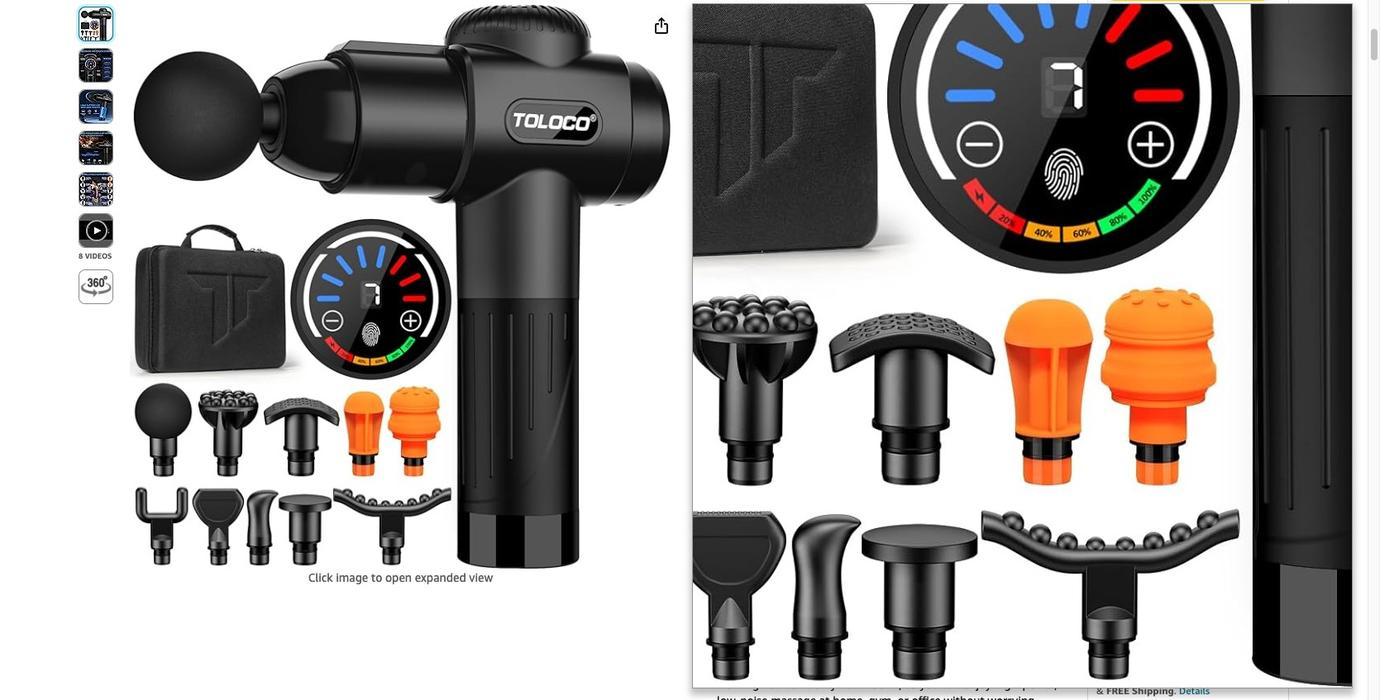 Task type: describe. For each thing, give the bounding box(es) containing it.
hours
[[969, 539, 999, 553]]

about this item quick pain relief: the toloco deep tissue massage gun has a high penetration force of 12mm, up to 3200 rpm, which effectively relieve muscle fatigue and pain, promote blood circulation, relieve lactic acid, and let you enjoy the comfortable experience brought by deep tissue massage gun, so as to restore the best state of your body long battery life: percussion massage gun with a usb charging cable (charging plug not include), which means it can be easily charged from anywhere and can run for up to 6 hours (depending on the selected speed) 10 professional massage heads: muscle massage gun with 10 replaceable massage heads, not only helps users relax various parts of the body, but also is easy to disassemble and clean, making it very suitable for back massage, neck, arm, leg and muscle massage quieter operation: adopting high-quality quiet motor, the working decibel is only 40db-50db, so you can enjoy high-power, low-noise massage at home, gym, or office without worryi
[[702, 381, 1061, 701]]

99
[[1124, 566, 1134, 576]]

add to list
[[1098, 268, 1151, 281]]

has
[[1017, 403, 1035, 417]]

protection inside asurion 3 year personal care protection plan ($30 - $39.99)
[[1148, 66, 1202, 80]]

2 leg from the left
[[1229, 441, 1248, 455]]

rpm,
[[953, 420, 978, 434]]

$39.99 for grey icon
[[747, 215, 779, 227]]

0 horizontal spatial deep
[[838, 469, 864, 483]]

gift
[[757, 56, 778, 71]]

0 horizontal spatial which
[[899, 522, 930, 536]]

2 vertical spatial gun
[[975, 575, 995, 589]]

. inside ($49.99 / count) & free shipping . details
[[1175, 685, 1177, 698]]

massager,
[[1175, 441, 1226, 455]]

replaceable
[[717, 592, 778, 606]]

6 inside toloco body sculpting machine, electric cellulite massager with 6 washable pa…
[[1182, 379, 1189, 393]]

best
[[738, 486, 760, 500]]

& inside new (7) from $ 49 99 & free shipping .
[[1140, 567, 1148, 581]]

massage up body,
[[781, 592, 826, 606]]

power,
[[1023, 678, 1058, 692]]

$39.99 down machine,
[[1104, 399, 1141, 413]]

amazon for other sellers on amazon
[[1213, 620, 1257, 634]]

get
[[702, 56, 721, 71]]

image
[[336, 571, 368, 585]]

charged
[[717, 539, 759, 553]]

0 horizontal spatial is
[[803, 678, 811, 692]]

with inside the toloco leg massager, leg massager with air compression for circulation, relaxation and…
[[1156, 456, 1179, 470]]

and down 'relax'
[[977, 608, 997, 622]]

carbon image
[[850, 167, 879, 196]]

item
[[702, 323, 728, 337]]

grey image
[[712, 213, 741, 243]]

the down charged
[[734, 555, 751, 569]]

home,
[[833, 694, 866, 701]]

the right motor,
[[1006, 661, 1023, 675]]

and down not
[[845, 539, 865, 553]]

2 horizontal spatial can
[[981, 522, 999, 536]]

$39.99 ($39.99 /  count) for the "silver" icon
[[885, 215, 960, 239]]

plan:
[[1198, 12, 1226, 26]]

add a protection plan: heading
[[1104, 12, 1226, 26]]

count) for grey icon
[[792, 227, 822, 239]]

speed)
[[801, 555, 835, 569]]

a right has
[[1038, 403, 1044, 417]]

(7)
[[1130, 549, 1144, 564]]

0 vertical spatial other
[[865, 98, 894, 112]]

Add to List radio
[[1088, 262, 1290, 288]]

$39.99 for carbon icon
[[885, 169, 917, 181]]

and up let in the right bottom of the page
[[893, 436, 912, 450]]

charging
[[1005, 506, 1050, 520]]

add to cart for relaxation
[[1221, 494, 1268, 505]]

2 vertical spatial cart
[[1258, 650, 1275, 660]]

body,
[[782, 608, 811, 622]]

toloco body sculpting machine, electric cellulite massager with 6 washable pa… link
[[1104, 349, 1274, 397]]

massage
[[801, 575, 846, 589]]

2 vertical spatial add to cart
[[1228, 650, 1275, 660]]

cart for toloco body sculpting machine, electric cellulite massager with 6 washable pa…
[[1251, 402, 1268, 413]]

available
[[702, 98, 750, 112]]

adopting
[[819, 661, 868, 675]]

for left $5.99
[[1165, 83, 1180, 97]]

care
[[1121, 66, 1145, 80]]

massager inside the toloco leg massager, leg massager with air compression for circulation, relaxation and…
[[1104, 456, 1153, 470]]

massage up include),
[[873, 506, 918, 520]]

disassemble
[[910, 608, 974, 622]]

massage,
[[886, 625, 934, 639]]

visa.
[[702, 73, 727, 87]]

from inside about this item quick pain relief: the toloco deep tissue massage gun has a high penetration force of 12mm, up to 3200 rpm, which effectively relieve muscle fatigue and pain, promote blood circulation, relieve lactic acid, and let you enjoy the comfortable experience brought by deep tissue massage gun, so as to restore the best state of your body long battery life: percussion massage gun with a usb charging cable (charging plug not include), which means it can be easily charged from anywhere and can run for up to 6 hours (depending on the selected speed) 10 professional massage heads: muscle massage gun with 10 replaceable massage heads, not only helps users relax various parts of the body, but also is easy to disassemble and clean, making it very suitable for back massage, neck, arm, leg and muscle massage quieter operation: adopting high-quality quiet motor, the working decibel is only 40db-50db, so you can enjoy high-power, low-noise massage at home, gym, or office without worryi
[[762, 539, 788, 553]]

effectively
[[717, 436, 772, 450]]

($49.99
[[1148, 652, 1183, 664]]

the down promote
[[967, 453, 984, 467]]

massage up the rpm,
[[946, 403, 991, 417]]

usb
[[980, 506, 1002, 520]]

plastic
[[800, 301, 834, 315]]

option group containing $39.99
[[697, 158, 1067, 251]]

add a protection plan:
[[1104, 12, 1226, 26]]

toloco for toloco
[[800, 344, 846, 358]]

asurion 3 year personal care protection plan ($30 - $39.99)
[[1121, 50, 1263, 97]]

toloco for toloco body sculpting machine, electric cellulite massager with 6 washable pa…
[[1104, 349, 1150, 363]]

shipping inside ($49.99 / count) & free shipping . details
[[1133, 685, 1175, 698]]

0 vertical spatial list
[[702, 3, 718, 16]]

whole body
[[800, 258, 864, 272]]

1 horizontal spatial which
[[981, 420, 1011, 434]]

$39.99 for the "silver" icon
[[885, 215, 916, 227]]

massage down let in the right bottom of the page
[[900, 469, 945, 483]]

but
[[814, 608, 832, 622]]

. inside new (7) from $ 49 99 & free shipping .
[[1230, 567, 1233, 581]]

12mm,
[[852, 420, 889, 434]]

0 horizontal spatial only
[[814, 678, 837, 692]]

a up 2-
[[1129, 12, 1135, 26]]

0 vertical spatial you
[[913, 453, 932, 467]]

1 horizontal spatial it
[[970, 522, 978, 536]]

for inside upon approval for amazon visa. no annual fee.
[[987, 56, 1002, 71]]

pounds
[[820, 323, 859, 337]]

amazon for upon approval for amazon visa. no annual fee.
[[1005, 56, 1048, 71]]

body for whole
[[837, 258, 864, 272]]

toloco massage gun deep tissue, back massage gun for athletes for pain relief, percussion massager with 10 massages heads &amp; silent brushless motor, christmas gifts for men&amp;women, black image
[[130, 3, 671, 570]]

relaxation
[[1185, 471, 1240, 485]]

and…
[[1243, 471, 1274, 485]]

toloco inside about this item quick pain relief: the toloco deep tissue massage gun has a high penetration force of 12mm, up to 3200 rpm, which effectively relieve muscle fatigue and pain, promote blood circulation, relieve lactic acid, and let you enjoy the comfortable experience brought by deep tissue massage gun, so as to restore the best state of your body long battery life: percussion massage gun with a usb charging cable (charging plug not include), which means it can be easily charged from anywhere and can run for up to 6 hours (depending on the selected speed) 10 professional massage heads: muscle massage gun with 10 replaceable massage heads, not only helps users relax various parts of the body, but also is easy to disassemble and clean, making it very suitable for back massage, neck, arm, leg and muscle massage quieter operation: adopting high-quality quiet motor, the working decibel is only 40db-50db, so you can enjoy high-power, low-noise massage at home, gym, or office without worryi
[[834, 403, 880, 417]]

include),
[[851, 522, 896, 536]]

1 vertical spatial you
[[920, 678, 939, 692]]

1 10 from the left
[[717, 575, 731, 589]]

3200
[[923, 420, 950, 434]]

0 vertical spatial so
[[974, 469, 986, 483]]

0 vertical spatial muscle
[[812, 436, 849, 450]]

1 horizontal spatial of
[[792, 486, 803, 500]]

easily
[[1018, 522, 1047, 536]]

8
[[79, 252, 83, 261]]

$5.99
[[1183, 83, 1213, 97]]

1 vertical spatial other
[[1169, 316, 1198, 330]]

high
[[717, 420, 741, 434]]

$
[[1104, 566, 1109, 576]]

massage up users at right bottom
[[927, 575, 972, 589]]

learn more about amazon pricing and savings image
[[782, 5, 792, 16]]

/ inside ($49.99 / count) & free shipping . details
[[1186, 652, 1190, 664]]

material
[[702, 301, 748, 315]]

0 horizontal spatial muscle
[[717, 641, 754, 656]]

a right get
[[725, 56, 731, 71]]

black image
[[712, 167, 741, 196]]

1 horizontal spatial high-
[[995, 678, 1023, 692]]

view
[[469, 571, 493, 585]]

and left let in the right bottom of the page
[[873, 453, 893, 467]]

$39.99 for black icon
[[746, 169, 778, 181]]

for down plan:
[[1216, 30, 1231, 44]]

1 vertical spatial gun
[[921, 506, 941, 520]]

helps
[[913, 592, 941, 606]]

2 vertical spatial can
[[943, 678, 961, 692]]

asurion
[[1121, 50, 1171, 64]]

to inside radio
[[1120, 268, 1131, 281]]

details link
[[1180, 685, 1211, 698]]

returns
[[732, 28, 772, 42]]

acid,
[[846, 453, 870, 467]]

1.8 pounds
[[800, 323, 859, 337]]

a left usb
[[971, 506, 977, 520]]

no
[[730, 73, 745, 87]]

card:
[[781, 56, 810, 71]]

open
[[386, 571, 412, 585]]

free inside button
[[702, 28, 729, 42]]

percussion
[[814, 506, 870, 520]]

for inside the toloco leg massager, leg massager with air compression for circulation, relaxation and…
[[1104, 471, 1119, 485]]

1 horizontal spatial only
[[887, 592, 910, 606]]

blood
[[992, 436, 1023, 450]]

pain
[[750, 403, 773, 417]]

the up the very
[[762, 608, 779, 622]]

neck,
[[937, 625, 964, 639]]

low-
[[717, 694, 741, 701]]

heads:
[[849, 575, 884, 589]]

/ for the "silver" icon
[[922, 227, 927, 239]]

0 vertical spatial at
[[753, 98, 764, 112]]

($30
[[1232, 66, 1256, 80]]

working
[[717, 678, 760, 692]]

1 vertical spatial so
[[906, 678, 917, 692]]

offer
[[1004, 98, 1029, 112]]

0 vertical spatial relieve
[[775, 436, 809, 450]]

1 vertical spatial tissue
[[867, 469, 897, 483]]

very
[[770, 625, 792, 639]]

0 horizontal spatial up
[[892, 420, 906, 434]]

new (7) from $ 49 99 & free shipping .
[[1104, 549, 1233, 582]]

not inside about this item quick pain relief: the toloco deep tissue massage gun has a high penetration force of 12mm, up to 3200 rpm, which effectively relieve muscle fatigue and pain, promote blood circulation, relieve lactic acid, and let you enjoy the comfortable experience brought by deep tissue massage gun, so as to restore the best state of your body long battery life: percussion massage gun with a usb charging cable (charging plug not include), which means it can be easily charged from anywhere and can run for up to 6 hours (depending on the selected speed) 10 professional massage heads: muscle massage gun with 10 replaceable massage heads, not only helps users relax various parts of the body, but also is easy to disassemble and clean, making it very suitable for back massage, neck, arm, leg and muscle massage quieter operation: adopting high-quality quiet motor, the working decibel is only 40db-50db, so you can enjoy high-power, low-noise massage at home, gym, or office without worryi
[[866, 592, 884, 606]]

0 horizontal spatial of
[[747, 608, 758, 622]]

means
[[933, 522, 967, 536]]

$39.99 left 'upon'
[[868, 56, 904, 71]]

1 vertical spatial can
[[868, 539, 886, 553]]

$39.99)
[[1121, 83, 1162, 97]]

1 horizontal spatial deep
[[883, 403, 909, 417]]

circulation,
[[1122, 471, 1182, 485]]



Task type: locate. For each thing, give the bounding box(es) containing it.
count) for the "silver" icon
[[929, 227, 960, 239]]

1.8
[[800, 323, 817, 337]]

. up other sellers on amazon
[[1230, 567, 1233, 581]]

/ right the ($49.99
[[1186, 652, 1190, 664]]

the
[[812, 403, 831, 417]]

2 horizontal spatial of
[[838, 420, 849, 434]]

for down also
[[840, 625, 855, 639]]

1 horizontal spatial from
[[837, 98, 862, 112]]

1 horizontal spatial battery
[[800, 280, 839, 294]]

protection for a
[[1138, 12, 1195, 26]]

count) inside ($49.99 / count) & free shipping . details
[[1097, 669, 1127, 681]]

2 vertical spatial of
[[747, 608, 758, 622]]

/ right black icon
[[784, 180, 789, 193]]

free returns
[[702, 28, 775, 42]]

0 horizontal spatial from
[[762, 539, 788, 553]]

0 horizontal spatial high-
[[871, 661, 899, 675]]

$39.99 down black
[[746, 169, 778, 181]]

details
[[1180, 685, 1211, 698]]

amazon up offer
[[1005, 56, 1048, 71]]

1 vertical spatial shipping
[[1133, 685, 1175, 698]]

body
[[833, 486, 859, 500]]

body
[[837, 258, 864, 272], [1153, 349, 1179, 363]]

0 vertical spatial body
[[837, 258, 864, 272]]

a up shipping.
[[767, 98, 773, 112]]

1 vertical spatial .
[[1175, 685, 1177, 698]]

1 vertical spatial battery
[[747, 506, 786, 520]]

1 horizontal spatial amazon
[[1213, 620, 1257, 634]]

/
[[784, 180, 789, 193], [922, 180, 927, 193], [784, 227, 789, 239], [922, 227, 927, 239], [1186, 652, 1190, 664]]

massager inside toloco body sculpting machine, electric cellulite massager with 6 washable pa…
[[1104, 379, 1153, 393]]

toloco body sculpting machine, electric cellulite massager with 6 washable pa…
[[1104, 349, 1270, 393]]

massage down decibel
[[771, 694, 817, 701]]

1 horizontal spatial body
[[1153, 349, 1179, 363]]

so up or
[[906, 678, 917, 692]]

6
[[1182, 379, 1189, 393], [959, 539, 966, 553]]

$79.99
[[1104, 491, 1141, 505]]

lower
[[776, 98, 805, 112]]

with up circulation,
[[1156, 456, 1179, 470]]

40db-
[[840, 678, 872, 692]]

protection
[[1138, 12, 1195, 26], [1158, 30, 1213, 44], [1148, 66, 1202, 80]]

/ right grey icon
[[784, 227, 789, 239]]

is down operation:
[[803, 678, 811, 692]]

on down charged
[[717, 555, 731, 569]]

0 vertical spatial can
[[981, 522, 999, 536]]

is
[[859, 608, 867, 622], [803, 678, 811, 692]]

can down include),
[[868, 539, 886, 553]]

not
[[983, 98, 1001, 112], [866, 592, 884, 606]]

$39.99 ($39.99 /  count) for grey icon
[[747, 215, 822, 239]]

1 horizontal spatial tissue
[[912, 403, 943, 417]]

$3.99
[[1234, 30, 1264, 44]]

toloco inside toloco body sculpting machine, electric cellulite massager with 6 washable pa…
[[1104, 349, 1150, 363]]

($39.99 right grey icon
[[747, 227, 782, 239]]

can down usb
[[981, 522, 999, 536]]

list price: $75.99
[[702, 3, 779, 16]]

protection up 3 on the top
[[1158, 30, 1213, 44]]

0 horizontal spatial &
[[1097, 685, 1104, 698]]

0 horizontal spatial .
[[1175, 685, 1177, 698]]

for right approval
[[987, 56, 1002, 71]]

battery powered
[[800, 280, 888, 294]]

not right may on the right of page
[[983, 98, 1001, 112]]

from up the selected
[[762, 539, 788, 553]]

2 vertical spatial protection
[[1148, 66, 1202, 80]]

free returns button
[[702, 28, 785, 44]]

tissue up the 3200
[[912, 403, 943, 417]]

1 vertical spatial not
[[866, 592, 884, 606]]

0 vertical spatial high-
[[871, 661, 899, 675]]

1 vertical spatial year
[[1184, 50, 1207, 64]]

$39.99 ($39.99 /  count) for carbon icon
[[885, 169, 960, 193]]

&
[[1140, 567, 1148, 581], [1097, 685, 1104, 698]]

for up $79.99
[[1104, 471, 1119, 485]]

various
[[1002, 592, 1040, 606]]

expanded
[[415, 571, 466, 585]]

2 vertical spatial free
[[1107, 685, 1130, 698]]

1 horizontal spatial list
[[1133, 268, 1151, 281]]

1 horizontal spatial 10
[[1024, 575, 1038, 589]]

fee.
[[787, 73, 806, 87]]

at up shipping.
[[753, 98, 764, 112]]

electric
[[1154, 364, 1192, 378]]

up right 12mm, at the right of page
[[892, 420, 906, 434]]

not inside that may not offer free prime shipping.
[[983, 98, 1001, 112]]

with inside toloco body sculpting machine, electric cellulite massager with 6 washable pa…
[[1156, 379, 1179, 393]]

which up blood
[[981, 420, 1011, 434]]

can down quiet
[[943, 678, 961, 692]]

circulation,
[[717, 453, 775, 467]]

from inside new (7) from $ 49 99 & free shipping .
[[1147, 549, 1173, 564]]

1 vertical spatial enjoy
[[964, 678, 992, 692]]

($39.99 for black icon
[[746, 180, 782, 193]]

1 vertical spatial protection
[[1158, 30, 1213, 44]]

0 vertical spatial which
[[981, 420, 1011, 434]]

deep up body
[[838, 469, 864, 483]]

you up office
[[920, 678, 939, 692]]

2 horizontal spatial from
[[1147, 549, 1173, 564]]

muscle
[[812, 436, 849, 450], [717, 641, 754, 656]]

1 vertical spatial up
[[929, 539, 942, 553]]

leg
[[994, 625, 1010, 639]]

None checkbox
[[1106, 51, 1117, 62]]

1 horizontal spatial 6
[[1182, 379, 1189, 393]]

1 massager from the top
[[1104, 379, 1153, 393]]

6 down 'means'
[[959, 539, 966, 553]]

0 vertical spatial 6
[[1182, 379, 1189, 393]]

silver image
[[849, 213, 879, 243]]

amazon inside upon approval for amazon visa. no annual fee.
[[1005, 56, 1048, 71]]

use
[[702, 258, 722, 272]]

1 vertical spatial list
[[1133, 268, 1151, 281]]

arm,
[[967, 625, 991, 639]]

None checkbox
[[1106, 31, 1117, 42]]

air
[[1182, 456, 1197, 470]]

$49.99
[[1097, 647, 1148, 665]]

relax
[[974, 592, 999, 606]]

source
[[739, 280, 776, 294]]

0 horizontal spatial it
[[759, 625, 767, 639]]

the up long
[[717, 486, 735, 500]]

0 horizontal spatial at
[[753, 98, 764, 112]]

0 vertical spatial it
[[970, 522, 978, 536]]

from right the price
[[837, 98, 862, 112]]

0 horizontal spatial on
[[717, 555, 731, 569]]

comfortable
[[987, 453, 1052, 467]]

add to cart down other sellers on amazon
[[1228, 650, 1275, 660]]

selected
[[754, 555, 798, 569]]

item
[[770, 381, 799, 397]]

body for toloco
[[1153, 349, 1179, 363]]

0 vertical spatial is
[[859, 608, 867, 622]]

gun up 'relax'
[[975, 575, 995, 589]]

get a $60 gift card: pay $0.00 $39.99
[[702, 56, 904, 71]]

2 10 from the left
[[1024, 575, 1038, 589]]

from right (7)
[[1147, 549, 1173, 564]]

price:
[[721, 3, 745, 16]]

toloco up 12mm, at the right of page
[[834, 403, 880, 417]]

count) left carbon icon
[[792, 180, 823, 193]]

brand
[[702, 344, 735, 358]]

0 vertical spatial year
[[1132, 30, 1155, 44]]

protection for year
[[1158, 30, 1213, 44]]

it left the very
[[759, 625, 767, 639]]

promote
[[944, 436, 989, 450]]

shipping down the ($49.99
[[1133, 685, 1175, 698]]

1 horizontal spatial on
[[1196, 620, 1210, 634]]

relieve down penetration
[[775, 436, 809, 450]]

you
[[913, 453, 932, 467], [920, 678, 939, 692]]

upon approval for amazon visa. no annual fee.
[[702, 56, 1048, 87]]

massager down machine,
[[1104, 379, 1153, 393]]

1 vertical spatial free
[[1151, 567, 1179, 581]]

decibel
[[763, 678, 800, 692]]

from
[[837, 98, 862, 112], [762, 539, 788, 553], [1147, 549, 1173, 564]]

shipping up other sellers on amazon
[[1182, 567, 1230, 581]]

& right 99
[[1140, 567, 1148, 581]]

you down pain,
[[913, 453, 932, 467]]

leg
[[1153, 441, 1172, 455], [1229, 441, 1248, 455]]

free right 99
[[1151, 567, 1179, 581]]

click
[[308, 571, 333, 585]]

1 horizontal spatial at
[[820, 694, 830, 701]]

with up 'means'
[[944, 506, 968, 520]]

2 massager from the top
[[1104, 456, 1153, 470]]

1 vertical spatial deep
[[838, 469, 864, 483]]

cart
[[1251, 402, 1268, 413], [1251, 494, 1268, 505], [1258, 650, 1275, 660]]

-
[[1259, 66, 1263, 80]]

1 horizontal spatial muscle
[[812, 436, 849, 450]]

gun up 'means'
[[921, 506, 941, 520]]

0 vertical spatial amazon
[[1005, 56, 1048, 71]]

body inside toloco body sculpting machine, electric cellulite massager with 6 washable pa…
[[1153, 349, 1179, 363]]

0 vertical spatial not
[[983, 98, 1001, 112]]

that
[[933, 98, 955, 112]]

0 horizontal spatial shipping
[[1133, 685, 1175, 698]]

1 vertical spatial relieve
[[778, 453, 813, 467]]

1 vertical spatial massager
[[1104, 456, 1153, 470]]

other down upon approval for amazon visa. no annual fee.
[[865, 98, 894, 112]]

high-
[[871, 661, 899, 675], [995, 678, 1023, 692]]

($39.99 for the "silver" icon
[[885, 227, 920, 239]]

be
[[1002, 522, 1015, 536]]

not up easy
[[866, 592, 884, 606]]

color:
[[704, 139, 735, 153]]

2 horizontal spatial free
[[1151, 567, 1179, 581]]

muscle down making
[[717, 641, 754, 656]]

($39.99 right carbon icon
[[885, 180, 920, 193]]

0 horizontal spatial free
[[702, 28, 729, 42]]

1 vertical spatial add to cart
[[1221, 494, 1268, 505]]

$39.99 right carbon icon
[[885, 169, 917, 181]]

1 vertical spatial which
[[899, 522, 930, 536]]

list up add other items:
[[1133, 268, 1151, 281]]

1 vertical spatial high-
[[995, 678, 1023, 692]]

2-year protection link
[[1121, 30, 1213, 44]]

$75.99
[[748, 3, 779, 16]]

upon
[[908, 56, 935, 71]]

0 vertical spatial of
[[838, 420, 849, 434]]

list inside radio
[[1133, 268, 1151, 281]]

to
[[1120, 268, 1131, 281], [1240, 402, 1249, 413], [909, 420, 920, 434], [1003, 469, 1014, 483], [1240, 494, 1249, 505], [945, 539, 956, 553], [371, 571, 383, 585], [896, 608, 907, 622], [1246, 650, 1255, 660]]

1 vertical spatial on
[[1196, 620, 1210, 634]]

/ for black icon
[[784, 180, 789, 193]]

shipping inside new (7) from $ 49 99 & free shipping .
[[1182, 567, 1230, 581]]

0 vertical spatial massager
[[1104, 379, 1153, 393]]

only
[[887, 592, 910, 606], [814, 678, 837, 692]]

0 horizontal spatial year
[[1132, 30, 1155, 44]]

at left home,
[[820, 694, 830, 701]]

with up various
[[998, 575, 1021, 589]]

0 vertical spatial gun
[[994, 403, 1014, 417]]

free down the $49.99
[[1107, 685, 1130, 698]]

leg up circulation,
[[1153, 441, 1172, 455]]

. left the details link
[[1175, 685, 1177, 698]]

0 vertical spatial shipping
[[1182, 567, 1230, 581]]

pay
[[813, 56, 832, 71]]

0 horizontal spatial leg
[[1153, 441, 1172, 455]]

add inside add to list radio
[[1098, 268, 1117, 281]]

$39.99 ($39.99 /  count) right the "silver" icon
[[885, 215, 960, 239]]

year
[[1132, 30, 1155, 44], [1184, 50, 1207, 64]]

massage down the very
[[757, 641, 803, 656]]

free
[[1032, 98, 1053, 112]]

only down adopting
[[814, 678, 837, 692]]

/ right the "silver" icon
[[922, 227, 927, 239]]

count) for carbon icon
[[930, 180, 960, 193]]

0 vertical spatial cart
[[1251, 402, 1268, 413]]

with down electric
[[1156, 379, 1179, 393]]

/ for grey icon
[[784, 227, 789, 239]]

and down clean, at the bottom
[[1013, 625, 1033, 639]]

10 up 'replaceable'
[[717, 575, 731, 589]]

0 horizontal spatial 6
[[959, 539, 966, 553]]

1 vertical spatial only
[[814, 678, 837, 692]]

year up asurion
[[1132, 30, 1155, 44]]

item weight
[[702, 323, 770, 337]]

year inside asurion 3 year personal care protection plan ($30 - $39.99)
[[1184, 50, 1207, 64]]

add to cart for pa…
[[1221, 402, 1268, 413]]

massager up circulation,
[[1104, 456, 1153, 470]]

toloco for toloco leg massager, leg massager with air compression for circulation, relaxation and…
[[1104, 441, 1150, 455]]

life:
[[789, 506, 811, 520]]

2-
[[1121, 30, 1132, 44]]

free inside new (7) from $ 49 99 & free shipping .
[[1151, 567, 1179, 581]]

of down 'replaceable'
[[747, 608, 758, 622]]

count) right carbon icon
[[930, 180, 960, 193]]

1 leg from the left
[[1153, 441, 1172, 455]]

None submit
[[79, 7, 113, 41], [79, 49, 113, 82], [79, 90, 113, 123], [79, 132, 113, 165], [79, 173, 113, 206], [79, 214, 113, 247], [79, 271, 113, 304], [79, 7, 113, 41], [79, 49, 113, 82], [79, 90, 113, 123], [79, 132, 113, 165], [79, 173, 113, 206], [79, 214, 113, 247], [79, 271, 113, 304]]

so left as
[[974, 469, 986, 483]]

at inside about this item quick pain relief: the toloco deep tissue massage gun has a high penetration force of 12mm, up to 3200 rpm, which effectively relieve muscle fatigue and pain, promote blood circulation, relieve lactic acid, and let you enjoy the comfortable experience brought by deep tissue massage gun, so as to restore the best state of your body long battery life: percussion massage gun with a usb charging cable (charging plug not include), which means it can be easily charged from anywhere and can run for up to 6 hours (depending on the selected speed) 10 professional massage heads: muscle massage gun with 10 replaceable massage heads, not only helps users relax various parts of the body, but also is easy to disassemble and clean, making it very suitable for back massage, neck, arm, leg and muscle massage quieter operation: adopting high-quality quiet motor, the working decibel is only 40db-50db, so you can enjoy high-power, low-noise massage at home, gym, or office without worryi
[[820, 694, 830, 701]]

1 horizontal spatial year
[[1184, 50, 1207, 64]]

0 vertical spatial only
[[887, 592, 910, 606]]

only down muscle
[[887, 592, 910, 606]]

1 horizontal spatial not
[[983, 98, 1001, 112]]

not
[[829, 522, 848, 536]]

high- up 50db,
[[871, 661, 899, 675]]

high- down motor,
[[995, 678, 1023, 692]]

1 vertical spatial body
[[1153, 349, 1179, 363]]

relief:
[[776, 403, 809, 417]]

add to cart down the and…
[[1221, 494, 1268, 505]]

0 vertical spatial protection
[[1138, 12, 1195, 26]]

0 vertical spatial tissue
[[912, 403, 943, 417]]

6 inside about this item quick pain relief: the toloco deep tissue massage gun has a high penetration force of 12mm, up to 3200 rpm, which effectively relieve muscle fatigue and pain, promote blood circulation, relieve lactic acid, and let you enjoy the comfortable experience brought by deep tissue massage gun, so as to restore the best state of your body long battery life: percussion massage gun with a usb charging cable (charging plug not include), which means it can be easily charged from anywhere and can run for up to 6 hours (depending on the selected speed) 10 professional massage heads: muscle massage gun with 10 replaceable massage heads, not only helps users relax various parts of the body, but also is easy to disassemble and clean, making it very suitable for back massage, neck, arm, leg and muscle massage quieter operation: adopting high-quality quiet motor, the working decibel is only 40db-50db, so you can enjoy high-power, low-noise massage at home, gym, or office without worryi
[[959, 539, 966, 553]]

is right also
[[859, 608, 867, 622]]

$39.99 right the "silver" icon
[[885, 215, 916, 227]]

toloco inside the toloco leg massager, leg massager with air compression for circulation, relaxation and…
[[1104, 441, 1150, 455]]

1 vertical spatial at
[[820, 694, 830, 701]]

count) for black icon
[[792, 180, 823, 193]]

for right run
[[910, 539, 926, 553]]

battery inside about this item quick pain relief: the toloco deep tissue massage gun has a high penetration force of 12mm, up to 3200 rpm, which effectively relieve muscle fatigue and pain, promote blood circulation, relieve lactic acid, and let you enjoy the comfortable experience brought by deep tissue massage gun, so as to restore the best state of your body long battery life: percussion massage gun with a usb charging cable (charging plug not include), which means it can be easily charged from anywhere and can run for up to 6 hours (depending on the selected speed) 10 professional massage heads: muscle massage gun with 10 replaceable massage heads, not only helps users relax various parts of the body, but also is easy to disassemble and clean, making it very suitable for back massage, neck, arm, leg and muscle massage quieter operation: adopting high-quality quiet motor, the working decibel is only 40db-50db, so you can enjoy high-power, low-noise massage at home, gym, or office without worryi
[[747, 506, 786, 520]]

0 vertical spatial add to cart
[[1221, 402, 1268, 413]]

new
[[1104, 549, 1127, 564]]

($39.99 for carbon icon
[[885, 180, 920, 193]]

cart for toloco leg massager, leg massager with air compression for circulation, relaxation and…
[[1251, 494, 1268, 505]]

0 horizontal spatial other
[[865, 98, 894, 112]]

& inside ($49.99 / count) & free shipping . details
[[1097, 685, 1104, 698]]

on inside about this item quick pain relief: the toloco deep tissue massage gun has a high penetration force of 12mm, up to 3200 rpm, which effectively relieve muscle fatigue and pain, promote blood circulation, relieve lactic acid, and let you enjoy the comfortable experience brought by deep tissue massage gun, so as to restore the best state of your body long battery life: percussion massage gun with a usb charging cable (charging plug not include), which means it can be easily charged from anywhere and can run for up to 6 hours (depending on the selected speed) 10 professional massage heads: muscle massage gun with 10 replaceable massage heads, not only helps users relax various parts of the body, but also is easy to disassemble and clean, making it very suitable for back massage, neck, arm, leg and muscle massage quieter operation: adopting high-quality quiet motor, the working decibel is only 40db-50db, so you can enjoy high-power, low-noise massage at home, gym, or office without worryi
[[717, 555, 731, 569]]

option group
[[697, 158, 1067, 251]]

$39.99 right grey icon
[[747, 215, 779, 227]]

1 vertical spatial is
[[803, 678, 811, 692]]

$39.99 ($39.99 /  count) up "whole"
[[747, 215, 822, 239]]

8 videos
[[79, 252, 112, 261]]

1 vertical spatial it
[[759, 625, 767, 639]]

leg up compression
[[1229, 441, 1248, 455]]

at
[[753, 98, 764, 112], [820, 694, 830, 701]]

up down 'means'
[[929, 539, 942, 553]]

personal
[[1210, 50, 1255, 64]]

50db,
[[872, 678, 903, 692]]

1 vertical spatial &
[[1097, 685, 1104, 698]]

0 horizontal spatial so
[[906, 678, 917, 692]]

1 horizontal spatial .
[[1230, 567, 1233, 581]]

(charging
[[748, 522, 799, 536]]

on
[[717, 555, 731, 569], [1196, 620, 1210, 634]]

body up electric
[[1153, 349, 1179, 363]]

color: black
[[704, 139, 768, 153]]

0 horizontal spatial body
[[837, 258, 864, 272]]

of right force
[[838, 420, 849, 434]]

1 horizontal spatial up
[[929, 539, 942, 553]]

enjoy down motor,
[[964, 678, 992, 692]]

/ for carbon icon
[[922, 180, 927, 193]]

1 horizontal spatial &
[[1140, 567, 1148, 581]]

motor,
[[968, 661, 1003, 675]]

power source
[[702, 280, 776, 294]]

0 vertical spatial on
[[717, 555, 731, 569]]

as
[[989, 469, 1000, 483]]

$39.99 ($39.99 /  count) right carbon icon
[[885, 169, 960, 193]]

or
[[898, 694, 909, 701]]

0 horizontal spatial not
[[866, 592, 884, 606]]

by
[[822, 469, 835, 483]]

count) down the $49.99
[[1097, 669, 1127, 681]]

($39.99 for grey icon
[[747, 227, 782, 239]]

lactic
[[816, 453, 843, 467]]

0 vertical spatial enjoy
[[935, 453, 964, 467]]

free inside ($49.99 / count) & free shipping . details
[[1107, 685, 1130, 698]]

$39.99 ($39.99 /  count) for black icon
[[746, 169, 823, 193]]

up
[[892, 420, 906, 434], [929, 539, 942, 553]]

experience
[[717, 469, 774, 483]]

compression
[[1200, 456, 1268, 470]]

plug
[[802, 522, 826, 536]]

enjoy
[[935, 453, 964, 467], [964, 678, 992, 692]]

quality
[[899, 661, 935, 675]]

$39.99 ($39.99 /  count) down black
[[746, 169, 823, 193]]

1 horizontal spatial free
[[1107, 685, 1130, 698]]

for right "use"
[[725, 258, 741, 272]]

6 down electric
[[1182, 379, 1189, 393]]



Task type: vqa. For each thing, say whether or not it's contained in the screenshot.
Click image to open expanded view
yes



